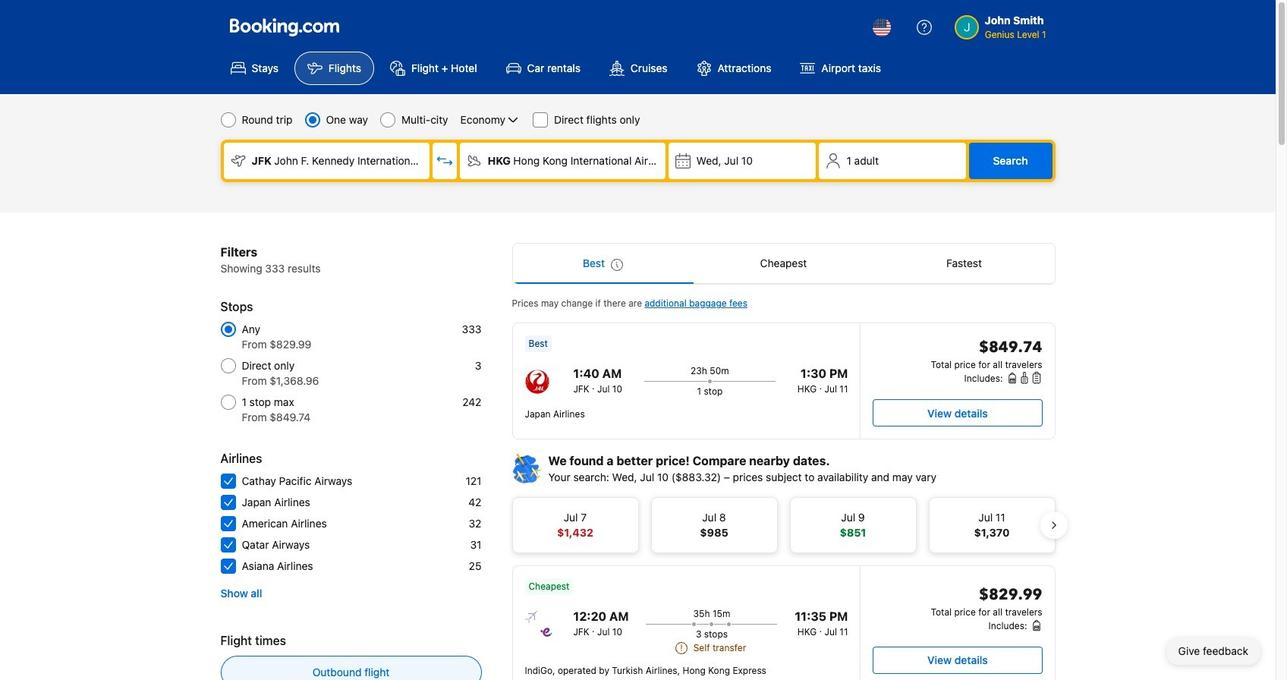 Task type: describe. For each thing, give the bounding box(es) containing it.
alternative dates with prices region
[[500, 491, 1068, 560]]

your account menu john smith genius level 1 element
[[955, 13, 1047, 42]]



Task type: locate. For each thing, give the bounding box(es) containing it.
tab list
[[513, 244, 1055, 285]]

best image
[[611, 259, 623, 271]]

flights homepage image
[[230, 18, 339, 36]]

best image
[[611, 259, 623, 271]]



Task type: vqa. For each thing, say whether or not it's contained in the screenshot.
Best image
yes



